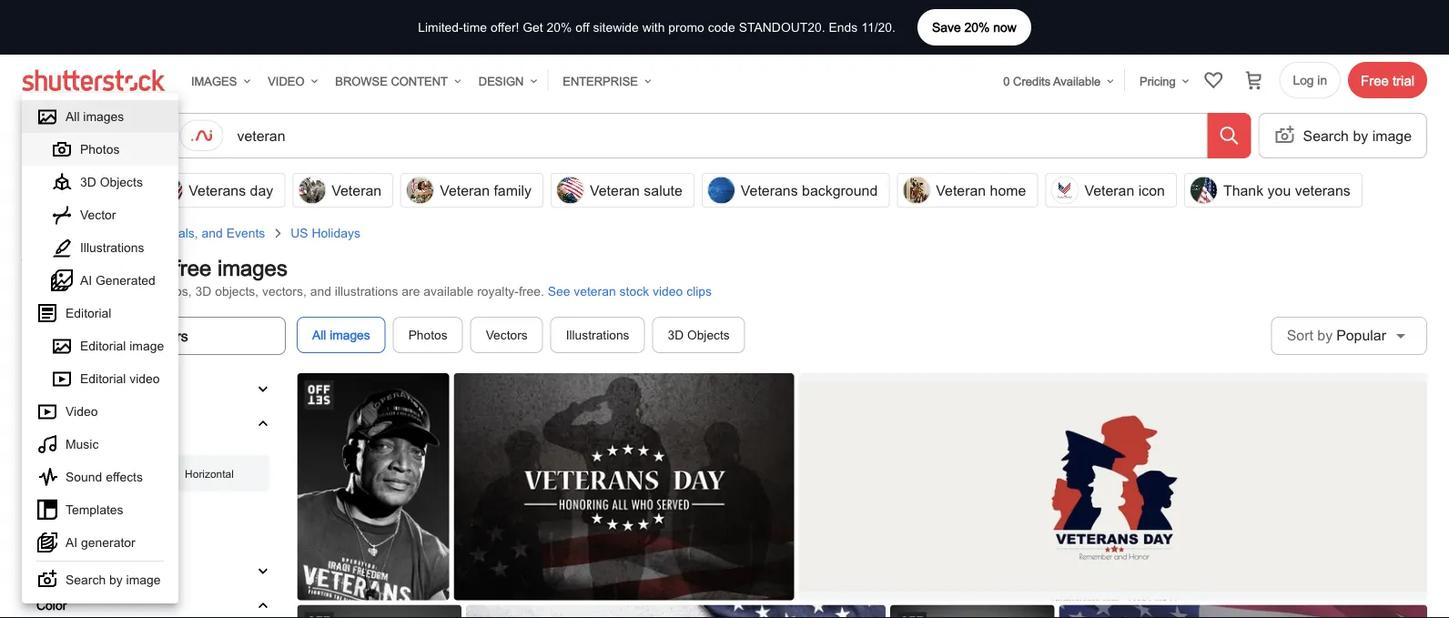Task type: vqa. For each thing, say whether or not it's contained in the screenshot.
the background
yes



Task type: describe. For each thing, give the bounding box(es) containing it.
ai inside button
[[36, 563, 48, 577]]

music
[[66, 437, 99, 452]]

veteran family button
[[401, 173, 544, 208]]

1 vertical spatial royalty-
[[477, 284, 519, 299]]

1 vertical spatial images link
[[22, 225, 63, 240]]

1 horizontal spatial by
[[1318, 327, 1333, 344]]

0 credits available link
[[996, 63, 1117, 99]]

search image
[[1219, 125, 1240, 147]]

veterans background image
[[707, 176, 735, 204]]

1 horizontal spatial objects
[[687, 327, 730, 342]]

design link
[[471, 63, 540, 99]]

veterans day button
[[150, 173, 285, 208]]

offset by shutterstock image for offset by shutterstock icon
[[305, 381, 334, 410]]

all images button
[[22, 114, 176, 157]]

images inside "offset images" button
[[74, 381, 114, 395]]

veteran for icon
[[1085, 182, 1135, 198]]

editorial for editorial image
[[80, 339, 126, 353]]

templates option
[[22, 493, 179, 526]]

images inside all images link
[[330, 327, 370, 342]]

images inside veteran royalty-free images 315,509 veteran stock photos, 3d objects, vectors, and illustrations are available royalty-free. see veteran stock video clips
[[217, 255, 288, 280]]

effects
[[106, 470, 143, 484]]

illustrations link
[[550, 317, 645, 353]]

veterans background
[[741, 182, 878, 198]]

holidays, festivals, and events
[[89, 225, 265, 240]]

veteran icon
[[1085, 182, 1165, 198]]

315,509
[[22, 284, 68, 299]]

silhouettes of soldiers saluting with veterans day honoring all who served inscription on rusty iron background. american holiday typography poster. banner, flyer, sticker, greeting card, postcard. stock photo image
[[454, 373, 796, 618]]

veteran home image
[[902, 176, 931, 204]]

off
[[576, 20, 590, 35]]

1 veteran from the left
[[71, 284, 114, 299]]

veterans day image
[[155, 176, 183, 204]]

image inside editorial image "option"
[[129, 339, 164, 353]]

trial
[[1393, 72, 1415, 88]]

0 vertical spatial and
[[202, 225, 223, 240]]

all images option
[[22, 100, 179, 133]]

2 vertical spatial all images
[[312, 327, 370, 342]]

browse content
[[335, 74, 448, 88]]

illustrations
[[335, 284, 398, 299]]

shutterstock image
[[22, 69, 169, 91]]

editorial video
[[80, 371, 160, 386]]

search by image option
[[22, 564, 179, 596]]

1 horizontal spatial images
[[191, 74, 237, 88]]

search by image for search by image option
[[66, 573, 161, 587]]

day
[[250, 182, 273, 198]]

vector option
[[22, 198, 179, 231]]

available
[[424, 284, 474, 299]]

2 stock from the left
[[620, 284, 649, 299]]

icon
[[1139, 182, 1165, 198]]

veteran salute
[[590, 182, 683, 198]]

filters
[[149, 327, 188, 344]]

offset images
[[36, 381, 114, 395]]

editorial for editorial
[[66, 306, 111, 320]]

20% inside "link"
[[965, 20, 990, 34]]

0 horizontal spatial images
[[22, 225, 63, 240]]

time
[[463, 20, 487, 35]]

by for search by image option
[[109, 573, 123, 587]]

2 vertical spatial 3d
[[668, 327, 684, 342]]

browse content link
[[328, 63, 464, 99]]

veteran for salute
[[590, 182, 640, 198]]

1 horizontal spatial images link
[[184, 63, 253, 99]]

1 horizontal spatial video
[[268, 74, 304, 88]]

thank you veterans
[[1223, 182, 1351, 198]]

free
[[174, 255, 211, 280]]

design
[[479, 74, 524, 88]]

thank you veterans image
[[1190, 176, 1218, 204]]

video link
[[261, 63, 321, 99]]

holidays,
[[89, 225, 141, 240]]

photos link
[[393, 317, 463, 353]]

ends
[[829, 20, 858, 35]]

veteran icon link
[[1042, 173, 1181, 208]]

free trial button
[[1348, 62, 1427, 98]]

editorial image option
[[22, 330, 179, 362]]

veteran royalty-free images 315,509 veteran stock photos, 3d objects, vectors, and illustrations are available royalty-free. see veteran stock video clips
[[22, 255, 712, 299]]

veteran for royalty-
[[22, 255, 97, 280]]

holidays, festivals, and events link
[[89, 225, 265, 240]]

cart image
[[1243, 69, 1265, 91]]

vertical button
[[22, 502, 142, 538]]

0 horizontal spatial royalty-
[[103, 255, 174, 280]]

ai generator option
[[22, 526, 179, 559]]

home
[[990, 182, 1026, 198]]

get
[[523, 20, 543, 35]]

video inside option
[[66, 404, 98, 419]]

orientation button
[[23, 406, 285, 440]]

see veteran stock video clips link
[[548, 284, 712, 299]]

all inside button
[[46, 467, 58, 479]]

images inside all images option
[[83, 109, 124, 124]]

enterprise
[[563, 74, 638, 88]]

image for search by image option
[[126, 573, 161, 587]]

veteran family image
[[406, 176, 434, 204]]

related searches:
[[22, 182, 139, 198]]

image for search by image button
[[1372, 127, 1412, 144]]

horizontal
[[185, 467, 234, 479]]

save 20% now link
[[918, 9, 1031, 46]]

color
[[36, 597, 67, 612]]

veterans background button
[[702, 173, 890, 208]]

limited-
[[418, 20, 463, 35]]

vectors
[[486, 327, 528, 342]]

by for search by image button
[[1353, 127, 1368, 144]]

log in
[[1293, 73, 1327, 87]]

veteran home button
[[897, 173, 1038, 208]]

illustrations option
[[22, 231, 179, 264]]

veteran family link
[[397, 173, 547, 208]]

illustrations inside option
[[80, 240, 144, 255]]

sound effects option
[[22, 461, 179, 493]]

veteran home link
[[893, 173, 1042, 208]]

music option
[[22, 428, 179, 461]]

available
[[1053, 74, 1101, 88]]

collections image
[[1203, 69, 1225, 91]]

1 horizontal spatial illustrations
[[566, 327, 629, 342]]

a male veteran wears a war related ball cap with thick glasses and a full beard. stock photo image
[[890, 605, 1055, 618]]

veteran button
[[292, 173, 393, 208]]

ai powered search image
[[191, 125, 213, 147]]

thank you veterans button
[[1184, 173, 1363, 208]]

family
[[494, 182, 532, 198]]

editorial option
[[22, 297, 179, 330]]

3d inside option
[[80, 175, 96, 189]]

sort by
[[1287, 327, 1333, 344]]

veteran link
[[289, 173, 397, 208]]

related
[[22, 182, 72, 198]]

veteran icon button
[[1045, 173, 1177, 208]]

veterans background link
[[698, 173, 893, 208]]

a female veteran smiles with her arms crossed in front of her body. stock photo image
[[297, 605, 462, 618]]

veterans for veterans day
[[189, 182, 246, 198]]

editorial image
[[80, 339, 164, 353]]

ai generated option
[[22, 264, 179, 297]]

silhouettes of soldiers saluting on background of sunset or sunrise and usa flag. greeting card for veterans day, memorial day, independence day. america celebration. stock photo image
[[1059, 605, 1429, 618]]

offset
[[36, 381, 70, 395]]

ai for ai generated option
[[80, 273, 92, 288]]

are
[[402, 284, 420, 299]]

veteran family
[[440, 182, 532, 198]]

veterans day link
[[146, 173, 289, 208]]



Task type: locate. For each thing, give the bounding box(es) containing it.
0 vertical spatial 3d objects
[[80, 175, 143, 189]]

search by image down the free
[[1303, 127, 1412, 144]]

searches:
[[76, 182, 139, 198]]

royalty- up photos,
[[103, 255, 174, 280]]

veteran for family
[[440, 182, 490, 198]]

search down ai generator option
[[66, 573, 106, 587]]

ai up the color
[[36, 563, 48, 577]]

veteran home
[[936, 182, 1026, 198]]

0 vertical spatial images
[[191, 74, 237, 88]]

pricing
[[1140, 74, 1176, 88]]

us
[[291, 225, 308, 240]]

video down offset images
[[66, 404, 98, 419]]

0 vertical spatial video
[[268, 74, 304, 88]]

and
[[202, 225, 223, 240], [310, 284, 331, 299]]

free
[[1361, 72, 1389, 88]]

0 vertical spatial all images
[[66, 109, 124, 124]]

veterans left day
[[189, 182, 246, 198]]

search by image
[[1303, 127, 1412, 144], [66, 573, 161, 587]]

veterans
[[1295, 182, 1351, 198]]

editorial inside "option"
[[80, 339, 126, 353]]

images
[[191, 74, 237, 88], [22, 225, 63, 240]]

asset silhouettes of soldiers saluting with veterans day honoring all who served inscription on rusty iron background. american holiday typography poster. banner, flyer, sticker, greeting card, postcard. image
[[454, 373, 796, 618]]

images right offset
[[74, 381, 114, 395]]

by down the free
[[1353, 127, 1368, 144]]

all images link
[[297, 317, 386, 353]]

all left sound
[[46, 467, 58, 479]]

photos option
[[22, 133, 179, 166]]

all up 3d objects option
[[66, 127, 82, 144]]

photos down are
[[408, 327, 448, 342]]

0 horizontal spatial 3d objects
[[80, 175, 143, 189]]

generator
[[81, 535, 135, 550]]

ai down vertical
[[66, 535, 78, 550]]

1 vertical spatial all images
[[66, 127, 132, 144]]

holidays
[[312, 225, 360, 240]]

image inside search by image option
[[126, 573, 161, 587]]

sound effects
[[66, 470, 143, 484]]

1 horizontal spatial 3d objects
[[668, 327, 730, 342]]

search for search by image button
[[1303, 127, 1349, 144]]

ai generated inside button
[[36, 563, 112, 577]]

thank
[[1223, 182, 1264, 198]]

objects down clips
[[687, 327, 730, 342]]

offer!
[[491, 20, 519, 35]]

save
[[932, 20, 961, 34]]

3d objects option
[[22, 166, 179, 198]]

generated down ai generator option
[[52, 563, 112, 577]]

background
[[802, 182, 878, 198]]

0 horizontal spatial images link
[[22, 225, 63, 240]]

editorial video option
[[22, 362, 179, 395]]

1 horizontal spatial search by image
[[1303, 127, 1412, 144]]

2 vertical spatial by
[[109, 573, 123, 587]]

veteran right the veteran salute icon
[[590, 182, 640, 198]]

images down related
[[22, 225, 63, 240]]

search by image inside search by image option
[[66, 573, 161, 587]]

images down illustrations
[[330, 327, 370, 342]]

objects down photos option
[[100, 175, 143, 189]]

with
[[642, 20, 665, 35]]

0 vertical spatial image
[[1372, 127, 1412, 144]]

asset silhouettes of soldiers saluting on background of sunset or sunrise and usa flag. greeting card for veterans day, memorial day, independence day. america celebration. image
[[1059, 605, 1429, 618]]

enterprise link
[[556, 63, 654, 99]]

us holidays link
[[291, 225, 360, 240]]

video left clips
[[653, 284, 683, 299]]

veteran for home
[[936, 182, 986, 198]]

1 vertical spatial ai generated
[[36, 563, 112, 577]]

all inside popup button
[[66, 127, 82, 144]]

search by image inside search by image button
[[1303, 127, 1412, 144]]

editorial inside option
[[80, 371, 126, 386]]

1 vertical spatial and
[[310, 284, 331, 299]]

3d objects down clips
[[668, 327, 730, 342]]

search inside option
[[66, 573, 106, 587]]

3d objects down photos option
[[80, 175, 143, 189]]

veterans inside button
[[741, 182, 798, 198]]

0 vertical spatial royalty-
[[103, 255, 174, 280]]

0 vertical spatial editorial
[[66, 306, 111, 320]]

generated down illustrations option
[[96, 273, 156, 288]]

3d up vector
[[80, 175, 96, 189]]

0 horizontal spatial 20%
[[547, 20, 572, 35]]

asset a female veteran smiles with her arms crossed in front of her body. image
[[297, 605, 462, 618]]

offset by shutterstock image for asset a female veteran smiles with her arms crossed in front of her body. 'image' at the bottom of page
[[305, 612, 334, 618]]

veteran inside veteran royalty-free images 315,509 veteran stock photos, 3d objects, vectors, and illustrations are available royalty-free. see veteran stock video clips
[[22, 255, 97, 280]]

images up 3d objects option
[[86, 127, 132, 144]]

1 vertical spatial image
[[129, 339, 164, 353]]

objects inside option
[[100, 175, 143, 189]]

thank you veterans link
[[1181, 173, 1366, 208]]

1 horizontal spatial stock
[[620, 284, 649, 299]]

color button
[[23, 588, 285, 618]]

veterans day
[[189, 182, 273, 198]]

asset happy veterans day concept made from american flag and the text on dark stone background. image
[[466, 605, 888, 618]]

0 horizontal spatial and
[[202, 225, 223, 240]]

veterans for veterans background
[[741, 182, 798, 198]]

ai generated down illustrations option
[[80, 273, 156, 288]]

offset by shutterstock image
[[305, 381, 334, 410], [305, 612, 334, 618], [305, 612, 334, 618], [897, 612, 927, 618], [897, 612, 927, 618]]

veteran salute link
[[547, 173, 698, 208]]

0 horizontal spatial veterans
[[189, 182, 246, 198]]

1 horizontal spatial search
[[1303, 127, 1349, 144]]

0 horizontal spatial search
[[66, 573, 106, 587]]

asset veterans day banner.	modern design. image
[[799, 365, 1431, 608]]

0 horizontal spatial search by image
[[66, 573, 161, 587]]

0 vertical spatial video
[[653, 284, 683, 299]]

vectors link
[[470, 317, 543, 353]]

3d objects
[[80, 175, 143, 189], [668, 327, 730, 342]]

editorial inside 'option'
[[66, 306, 111, 320]]

templates
[[66, 503, 123, 517]]

0 vertical spatial objects
[[100, 175, 143, 189]]

stock left photos,
[[117, 284, 147, 299]]

illustrations
[[80, 240, 144, 255], [566, 327, 629, 342]]

image inside search by image button
[[1372, 127, 1412, 144]]

objects
[[100, 175, 143, 189], [687, 327, 730, 342]]

sort
[[1287, 327, 1314, 344]]

2 20% from the left
[[547, 20, 572, 35]]

a veteran poses for a portrait. stock photo image
[[297, 373, 450, 618]]

0 vertical spatial search
[[1303, 127, 1349, 144]]

0 horizontal spatial by
[[109, 573, 123, 587]]

images inside the all images popup button
[[86, 127, 132, 144]]

search
[[1303, 127, 1349, 144], [66, 573, 106, 587]]

ai
[[80, 273, 92, 288], [66, 535, 78, 550], [36, 563, 48, 577]]

0 vertical spatial ai generated
[[80, 273, 156, 288]]

ai generated inside option
[[80, 273, 156, 288]]

log in link
[[1280, 62, 1341, 98]]

2 veterans from the left
[[741, 182, 798, 198]]

all images inside option
[[66, 109, 124, 124]]

vector
[[80, 208, 116, 222]]

images link down related
[[22, 225, 63, 240]]

2 vertical spatial editorial
[[80, 371, 126, 386]]

in
[[1318, 73, 1327, 87]]

ai generated down ai generator option
[[36, 563, 112, 577]]

1 vertical spatial generated
[[52, 563, 112, 577]]

1 horizontal spatial royalty-
[[477, 284, 519, 299]]

1 vertical spatial editorial
[[80, 339, 126, 353]]

1 horizontal spatial and
[[310, 284, 331, 299]]

video left 'browse'
[[268, 74, 304, 88]]

veteran icon image
[[1051, 176, 1079, 204]]

happy veterans day concept made from american flag and the text on dark stone background. stock photo image
[[466, 605, 888, 618]]

search inside button
[[1303, 127, 1349, 144]]

veterans day banner.	modern design. stock vector image
[[799, 382, 1431, 608]]

1 horizontal spatial photos
[[408, 327, 448, 342]]

3d
[[80, 175, 96, 189], [195, 284, 211, 299], [668, 327, 684, 342]]

all up photos option
[[66, 109, 80, 124]]

3d down see veteran stock video clips link
[[668, 327, 684, 342]]

save 20% now
[[932, 20, 1017, 34]]

2 horizontal spatial by
[[1353, 127, 1368, 144]]

royalty- up vectors
[[477, 284, 519, 299]]

1 vertical spatial 3d
[[195, 284, 211, 299]]

0 vertical spatial generated
[[96, 273, 156, 288]]

generated inside ai generated button
[[52, 563, 112, 577]]

1 vertical spatial search
[[66, 573, 106, 587]]

asset a male veteran wears a war related ball cap with thick glasses and a full beard. image
[[890, 605, 1055, 618]]

1 vertical spatial photos
[[408, 327, 448, 342]]

0 horizontal spatial 3d
[[80, 175, 96, 189]]

free.
[[519, 284, 544, 299]]

ai inside option
[[80, 273, 92, 288]]

standout20.
[[739, 20, 825, 35]]

search by image for search by image button
[[1303, 127, 1412, 144]]

0
[[1004, 74, 1010, 88]]

images link up ai powered search image
[[184, 63, 253, 99]]

search for search by image option
[[66, 573, 106, 587]]

all images inside popup button
[[66, 127, 132, 144]]

3d inside veteran royalty-free images 315,509 veteran stock photos, 3d objects, vectors, and illustrations are available royalty-free. see veteran stock video clips
[[195, 284, 211, 299]]

all images
[[66, 109, 124, 124], [66, 127, 132, 144], [312, 327, 370, 342]]

0 horizontal spatial video
[[129, 371, 160, 386]]

20%
[[965, 20, 990, 34], [547, 20, 572, 35]]

2 horizontal spatial 3d
[[668, 327, 684, 342]]

0 horizontal spatial stock
[[117, 284, 147, 299]]

by right sort
[[1318, 327, 1333, 344]]

images up photos option
[[83, 109, 124, 124]]

by inside option
[[109, 573, 123, 587]]

video inside option
[[129, 371, 160, 386]]

1 horizontal spatial ai
[[66, 535, 78, 550]]

list box
[[22, 93, 179, 604]]

illustrations down holidays, at left top
[[80, 240, 144, 255]]

2 horizontal spatial ai
[[80, 273, 92, 288]]

veteran salute image
[[556, 176, 584, 204]]

now
[[993, 20, 1017, 34]]

0 vertical spatial photos
[[80, 142, 120, 157]]

0 horizontal spatial illustrations
[[80, 240, 144, 255]]

0 horizontal spatial video
[[66, 404, 98, 419]]

2 veteran from the left
[[574, 284, 616, 299]]

all inside option
[[66, 109, 80, 124]]

veterans inside button
[[189, 182, 246, 198]]

generated inside ai generated option
[[96, 273, 156, 288]]

credits
[[1013, 74, 1051, 88]]

editorial down editorial image "option"
[[80, 371, 126, 386]]

1 horizontal spatial 3d
[[195, 284, 211, 299]]

1 vertical spatial ai
[[66, 535, 78, 550]]

all images up 3d objects option
[[66, 127, 132, 144]]

1 vertical spatial 3d objects
[[668, 327, 730, 342]]

ai inside option
[[66, 535, 78, 550]]

images up ai powered search image
[[191, 74, 237, 88]]

0 horizontal spatial veteran
[[71, 284, 114, 299]]

1 stock from the left
[[117, 284, 147, 299]]

editorial down the editorial 'option'
[[80, 339, 126, 353]]

veteran right see
[[574, 284, 616, 299]]

illustrations down see veteran stock video clips link
[[566, 327, 629, 342]]

ai generated button
[[23, 553, 285, 588]]

image up editorial video
[[129, 339, 164, 353]]

option
[[36, 561, 164, 562]]

veterans
[[189, 182, 246, 198], [741, 182, 798, 198]]

log
[[1293, 73, 1314, 87]]

all images up photos option
[[66, 109, 124, 124]]

all images for all images option
[[66, 109, 124, 124]]

11/20.
[[861, 20, 896, 35]]

2 vertical spatial image
[[126, 573, 161, 587]]

3d down 'free'
[[195, 284, 211, 299]]

0 vertical spatial ai
[[80, 273, 92, 288]]

salute
[[644, 182, 683, 198]]

offset by shutterstock image for asset a male veteran wears a war related ball cap with thick glasses and a full beard. image
[[897, 612, 927, 618]]

0 vertical spatial illustrations
[[80, 240, 144, 255]]

stock up illustrations link
[[620, 284, 649, 299]]

images
[[83, 109, 124, 124], [86, 127, 132, 144], [217, 255, 288, 280], [330, 327, 370, 342], [74, 381, 114, 395]]

veteran inside button
[[1085, 182, 1135, 198]]

veteran inside "button"
[[590, 182, 640, 198]]

editorial down ai generated option
[[66, 306, 111, 320]]

all images down illustrations
[[312, 327, 370, 342]]

image down free trial button
[[1372, 127, 1412, 144]]

20% left now
[[965, 20, 990, 34]]

by inside button
[[1353, 127, 1368, 144]]

3d objects link
[[652, 317, 745, 353]]

1 veterans from the left
[[189, 182, 246, 198]]

limited-time offer! get 20% off sitewide with promo code standout20. ends 11/20.
[[418, 20, 896, 35]]

ai for ai generator option
[[66, 535, 78, 550]]

search by image down generator
[[66, 573, 161, 587]]

0 vertical spatial search by image
[[1303, 127, 1412, 144]]

filters button
[[22, 317, 286, 355]]

asset a veteran poses for a portrait. image
[[297, 373, 450, 618]]

content
[[391, 74, 448, 88]]

us holidays
[[291, 225, 360, 240]]

you
[[1268, 182, 1291, 198]]

video down editorial image
[[129, 371, 160, 386]]

1 horizontal spatial video
[[653, 284, 683, 299]]

0 credits available
[[1004, 74, 1101, 88]]

editorial for editorial video
[[80, 371, 126, 386]]

free trial
[[1361, 72, 1415, 88]]

1 vertical spatial by
[[1318, 327, 1333, 344]]

offset by shutterstock image
[[305, 381, 334, 410]]

1 vertical spatial illustrations
[[566, 327, 629, 342]]

by down generator
[[109, 573, 123, 587]]

1 vertical spatial images
[[22, 225, 63, 240]]

veteran up 315,509
[[22, 255, 97, 280]]

veteran down illustrations option
[[71, 284, 114, 299]]

1 vertical spatial objects
[[687, 327, 730, 342]]

list box containing all images
[[22, 93, 179, 604]]

horizontal button
[[149, 455, 269, 491]]

1 horizontal spatial veteran
[[574, 284, 616, 299]]

1 vertical spatial search by image
[[66, 573, 161, 587]]

offset by shutterstock image inside asset a veteran poses for a portrait. image
[[305, 381, 334, 410]]

see
[[548, 284, 570, 299]]

20% left the off
[[547, 20, 572, 35]]

2 vertical spatial ai
[[36, 563, 48, 577]]

photos inside option
[[80, 142, 120, 157]]

0 horizontal spatial photos
[[80, 142, 120, 157]]

0 horizontal spatial ai
[[36, 563, 48, 577]]

0 vertical spatial images link
[[184, 63, 253, 99]]

vertical
[[64, 514, 100, 527]]

clips
[[687, 284, 712, 299]]

image up color button
[[126, 573, 161, 587]]

video
[[268, 74, 304, 88], [66, 404, 98, 419]]

veteran right veteran home icon
[[936, 182, 986, 198]]

veteran left icon
[[1085, 182, 1135, 198]]

video option
[[22, 395, 179, 428]]

all images for the all images popup button
[[66, 127, 132, 144]]

veteran right veteran image
[[332, 182, 382, 198]]

3d objects inside option
[[80, 175, 143, 189]]

veterans right veterans background image
[[741, 182, 798, 198]]

generated
[[96, 273, 156, 288], [52, 563, 112, 577]]

0 horizontal spatial objects
[[100, 175, 143, 189]]

0 vertical spatial 3d
[[80, 175, 96, 189]]

photos down all images option
[[80, 142, 120, 157]]

offset images button
[[23, 371, 285, 406]]

1 20% from the left
[[965, 20, 990, 34]]

promo
[[668, 20, 704, 35]]

events
[[226, 225, 265, 240]]

search up the veterans
[[1303, 127, 1349, 144]]

1 horizontal spatial 20%
[[965, 20, 990, 34]]

all up offset by shutterstock icon
[[312, 327, 326, 342]]

orientation
[[36, 415, 98, 430]]

0 vertical spatial by
[[1353, 127, 1368, 144]]

images up objects,
[[217, 255, 288, 280]]

code
[[708, 20, 735, 35]]

1 horizontal spatial veterans
[[741, 182, 798, 198]]

and left events
[[202, 225, 223, 240]]

ai down illustrations option
[[80, 273, 92, 288]]

video inside veteran royalty-free images 315,509 veteran stock photos, 3d objects, vectors, and illustrations are available royalty-free. see veteran stock video clips
[[653, 284, 683, 299]]

veteran image
[[298, 176, 326, 204]]

1 vertical spatial video
[[66, 404, 98, 419]]

1 vertical spatial video
[[129, 371, 160, 386]]

veteran right veteran family icon
[[440, 182, 490, 198]]

and right vectors,
[[310, 284, 331, 299]]

ai generator
[[66, 535, 135, 550]]

and inside veteran royalty-free images 315,509 veteran stock photos, 3d objects, vectors, and illustrations are available royalty-free. see veteran stock video clips
[[310, 284, 331, 299]]



